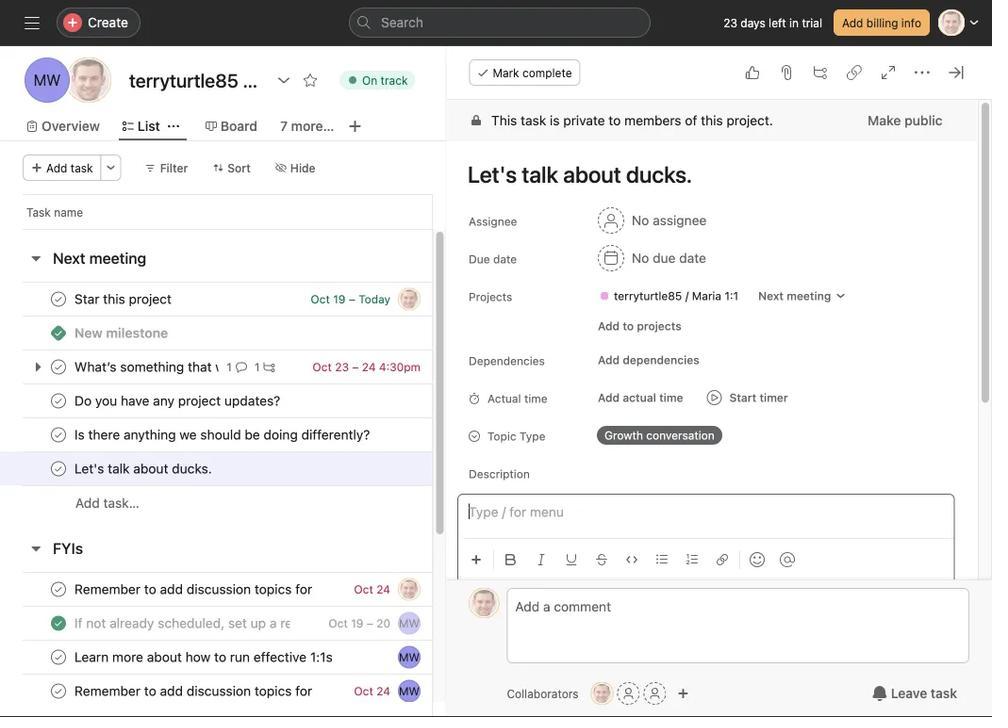 Task type: vqa. For each thing, say whether or not it's contained in the screenshot.
Create
yes



Task type: describe. For each thing, give the bounding box(es) containing it.
– for today
[[349, 293, 355, 306]]

no for no due date
[[632, 250, 650, 266]]

emoji image
[[750, 553, 765, 568]]

of
[[686, 113, 698, 128]]

is there anything we should be doing differently? cell
[[0, 418, 433, 453]]

if not already scheduled, set up a recurring 1:1 meeting in your calendar cell
[[0, 607, 433, 641]]

more…
[[291, 118, 334, 134]]

trial
[[802, 16, 823, 29]]

project.
[[727, 113, 774, 128]]

remember to add discussion topics for the next meeting text field for tt
[[71, 581, 316, 599]]

completed image for star this project text box
[[47, 288, 70, 311]]

filter
[[160, 161, 188, 175]]

this
[[492, 113, 518, 128]]

oct 19 – today
[[311, 293, 391, 306]]

next meeting button
[[750, 283, 855, 309]]

search list box
[[349, 8, 651, 38]]

completed milestone image
[[51, 326, 66, 341]]

0 horizontal spatial date
[[494, 253, 517, 266]]

code image
[[627, 555, 638, 566]]

add task button
[[23, 155, 102, 181]]

no due date button
[[590, 241, 715, 275]]

header fyis tree grid
[[0, 573, 502, 718]]

completed image for learn more about how to run effective 1:1s text box
[[47, 647, 70, 669]]

actual time
[[488, 392, 548, 406]]

meeting inside button
[[89, 250, 146, 267]]

growth conversation
[[605, 429, 715, 442]]

description
[[469, 468, 530, 481]]

to inside button
[[623, 320, 634, 333]]

actual
[[623, 391, 657, 405]]

expand subtask list for the task what's something that was harder than expected? image
[[30, 360, 45, 375]]

projects
[[637, 320, 682, 333]]

add dependencies button
[[590, 347, 709, 374]]

do you have any project updates? cell
[[0, 384, 433, 419]]

bold image
[[506, 555, 517, 566]]

today
[[359, 293, 391, 306]]

completed checkbox inside what's something that was harder than expected? "cell"
[[47, 356, 70, 379]]

add task… button
[[75, 493, 139, 514]]

completed checkbox inside let's talk about ducks. cell
[[47, 458, 70, 481]]

collapse task list for this section image for next meeting
[[28, 251, 43, 266]]

– for 24
[[352, 361, 359, 374]]

tab actions image
[[168, 121, 179, 132]]

24 for mw
[[377, 685, 391, 699]]

19 for – today
[[333, 293, 346, 306]]

completed checkbox inside learn more about how to run effective 1:1s cell
[[47, 647, 70, 669]]

days
[[741, 16, 766, 29]]

dependencies
[[469, 355, 545, 368]]

underline image
[[566, 555, 578, 566]]

19 for – 20
[[351, 617, 364, 631]]

info
[[902, 16, 922, 29]]

start
[[730, 391, 757, 405]]

0 horizontal spatial time
[[525, 392, 548, 406]]

terryturtle85
[[614, 290, 683, 303]]

link image
[[717, 555, 729, 566]]

terryturtle85 / maria 1:1
[[614, 290, 739, 303]]

actual
[[488, 392, 522, 406]]

make public button
[[856, 104, 956, 138]]

task name row
[[0, 194, 502, 229]]

billing
[[867, 16, 899, 29]]

numbered list image
[[687, 555, 698, 566]]

what's something that was harder than expected? cell
[[0, 350, 433, 385]]

mw inside if not already scheduled, set up a recurring 1:1 meeting in your calendar cell
[[399, 617, 420, 631]]

fyis
[[53, 540, 83, 558]]

header next meeting tree grid
[[0, 282, 502, 521]]

new milestone cell
[[0, 316, 433, 351]]

show options image
[[276, 73, 291, 88]]

add task…
[[75, 496, 139, 511]]

mw button for if not already scheduled, set up a recurring 1:1 meeting in your calendar cell
[[398, 613, 421, 635]]

search
[[381, 15, 424, 30]]

24 inside what's something that was harder than expected? "cell"
[[362, 361, 376, 374]]

at mention image
[[781, 553, 796, 568]]

projects
[[469, 291, 513, 304]]

oct 24 for tt
[[354, 583, 391, 597]]

copy task link image
[[847, 65, 862, 80]]

tt button inside star this project cell
[[398, 288, 421, 311]]

4 completed checkbox from the top
[[47, 579, 70, 601]]

mark complete button
[[469, 59, 581, 86]]

this task is private to members of this project.
[[492, 113, 774, 128]]

– for 20
[[367, 617, 373, 631]]

create button
[[57, 8, 141, 38]]

add billing info
[[842, 16, 922, 29]]

oct 23 – 24 4:30pm
[[313, 361, 421, 374]]

7
[[280, 118, 288, 134]]

leave task button
[[860, 677, 970, 711]]

completed image for if not already scheduled, set up a recurring 1:1 meeting in your calendar text field
[[47, 613, 70, 635]]

20
[[377, 617, 391, 631]]

task for add
[[71, 161, 93, 175]]

Completed milestone checkbox
[[51, 326, 66, 341]]

filter button
[[136, 155, 196, 181]]

public
[[905, 113, 943, 128]]

topic type
[[488, 430, 546, 443]]

is
[[550, 113, 560, 128]]

growth conversation button
[[590, 423, 749, 449]]

0 vertical spatial next meeting
[[53, 250, 146, 267]]

no assignee button
[[590, 204, 716, 238]]

oct down oct 19 – 20
[[354, 685, 373, 699]]

members
[[625, 113, 682, 128]]

main content inside let's talk about ducks. dialog
[[447, 100, 978, 718]]

Do you have any project updates? text field
[[71, 392, 286, 411]]

add to starred image
[[303, 73, 318, 88]]

in
[[790, 16, 799, 29]]

7 more… button
[[280, 116, 334, 137]]

board link
[[205, 116, 258, 137]]

expand sidebar image
[[25, 15, 40, 30]]

list
[[138, 118, 160, 134]]

task…
[[103, 496, 139, 511]]

collaborators
[[507, 688, 579, 701]]

oct for – today
[[311, 293, 330, 306]]

italics image
[[536, 555, 548, 566]]

Task Name text field
[[456, 153, 956, 196]]

due date
[[469, 253, 517, 266]]

completed image for let's talk about ducks. text box
[[47, 458, 70, 481]]

add actual time button
[[590, 385, 692, 411]]

type
[[520, 430, 546, 443]]

create
[[88, 15, 128, 30]]

1 subtask image
[[264, 362, 275, 373]]

add for add to projects
[[598, 320, 620, 333]]

completed image inside 'do you have any project updates?' cell
[[47, 390, 70, 413]]

no for no assignee
[[632, 213, 650, 228]]

growth
[[605, 429, 644, 442]]

sort
[[228, 161, 251, 175]]

more actions image
[[105, 162, 117, 174]]

start timer button
[[700, 385, 796, 411]]

collapse task list for this section image for fyis
[[28, 541, 43, 557]]

1 remember to add discussion topics for the next meeting cell from the top
[[0, 573, 433, 608]]

remember to add discussion topics for the next meeting text field for mw
[[71, 682, 316, 701]]

If not already scheduled, set up a recurring 1:1 meeting in your calendar text field
[[71, 615, 291, 633]]

next meeting inside popup button
[[759, 290, 832, 303]]

add billing info button
[[834, 9, 930, 36]]

overview
[[42, 118, 100, 134]]

dependencies
[[623, 354, 700, 367]]

1 horizontal spatial 23
[[724, 16, 738, 29]]

add actual time
[[598, 391, 684, 405]]

task name
[[26, 206, 83, 219]]

add tab image
[[348, 119, 363, 134]]

4:30pm
[[379, 361, 421, 374]]



Task type: locate. For each thing, give the bounding box(es) containing it.
6 completed image from the top
[[47, 681, 70, 703]]

5 completed checkbox from the top
[[47, 613, 70, 635]]

19
[[333, 293, 346, 306], [351, 617, 364, 631]]

1 remember to add discussion topics for the next meeting text field from the top
[[71, 581, 316, 599]]

oct for – 24 4:30pm
[[313, 361, 332, 374]]

task
[[521, 113, 547, 128], [71, 161, 93, 175], [931, 686, 957, 702]]

mw row
[[0, 641, 502, 675]]

1 vertical spatial oct 24
[[354, 685, 391, 699]]

add task… row
[[0, 486, 502, 521]]

list link
[[122, 116, 160, 137]]

oct inside if not already scheduled, set up a recurring 1:1 meeting in your calendar cell
[[329, 617, 348, 631]]

tt inside star this project cell
[[402, 293, 417, 306]]

19 left today
[[333, 293, 346, 306]]

add for add billing info
[[842, 16, 864, 29]]

on track
[[362, 74, 408, 87]]

Is there anything we should be doing differently? text field
[[71, 426, 376, 445]]

oct 19 – 20
[[329, 617, 391, 631]]

add for add dependencies
[[598, 354, 620, 367]]

None text field
[[125, 63, 267, 97]]

oct 24 up 20
[[354, 583, 391, 597]]

add to projects button
[[590, 313, 691, 340]]

let's talk about ducks. dialog
[[447, 46, 992, 718]]

start timer
[[730, 391, 789, 405]]

0 vertical spatial remember to add discussion topics for the next meeting cell
[[0, 573, 433, 608]]

0 vertical spatial 19
[[333, 293, 346, 306]]

no due date
[[632, 250, 707, 266]]

bulleted list image
[[657, 555, 668, 566]]

0 likes. click to like this task image
[[745, 65, 760, 80]]

add left billing
[[842, 16, 864, 29]]

1:1
[[725, 290, 739, 303]]

1 vertical spatial no
[[632, 250, 650, 266]]

4 completed image from the top
[[47, 613, 70, 635]]

hide
[[290, 161, 316, 175]]

0 vertical spatial to
[[609, 113, 621, 128]]

toolbar inside main content
[[464, 539, 956, 581]]

1 vertical spatial remember to add discussion topics for the next meeting text field
[[71, 682, 316, 701]]

1 vertical spatial completed image
[[47, 390, 70, 413]]

2 vertical spatial –
[[367, 617, 373, 631]]

oct 24 for mw
[[354, 685, 391, 699]]

to left projects
[[623, 320, 634, 333]]

oct for – 20
[[329, 617, 348, 631]]

next down name
[[53, 250, 85, 267]]

1 horizontal spatial next meeting
[[759, 290, 832, 303]]

24 for tt
[[377, 583, 391, 597]]

1 vertical spatial meeting
[[787, 290, 832, 303]]

oct inside star this project cell
[[311, 293, 330, 306]]

add subtask image
[[813, 65, 828, 80]]

0 vertical spatial completed image
[[47, 356, 70, 379]]

1 horizontal spatial meeting
[[787, 290, 832, 303]]

time right the actual
[[660, 391, 684, 405]]

– inside if not already scheduled, set up a recurring 1:1 meeting in your calendar cell
[[367, 617, 373, 631]]

oct up oct 19 – 20
[[354, 583, 373, 597]]

no assignee
[[632, 213, 707, 228]]

collapse task list for this section image left "fyis"
[[28, 541, 43, 557]]

collapse task list for this section image
[[28, 251, 43, 266], [28, 541, 43, 557]]

make public
[[868, 113, 943, 128]]

1 vertical spatial next meeting
[[759, 290, 832, 303]]

remember to add discussion topics for the next meeting text field up if not already scheduled, set up a recurring 1:1 meeting in your calendar text field
[[71, 581, 316, 599]]

remember to add discussion topics for the next meeting cell
[[0, 573, 433, 608], [0, 674, 433, 709]]

add to projects
[[598, 320, 682, 333]]

5 completed image from the top
[[47, 647, 70, 669]]

2 mw button from the top
[[398, 647, 421, 669]]

23 left days
[[724, 16, 738, 29]]

0 horizontal spatial next meeting
[[53, 250, 146, 267]]

completed image inside star this project cell
[[47, 288, 70, 311]]

19 inside if not already scheduled, set up a recurring 1:1 meeting in your calendar cell
[[351, 617, 364, 631]]

tt inside header fyis tree grid
[[402, 583, 417, 597]]

this
[[701, 113, 724, 128]]

completed checkbox inside is there anything we should be doing differently? cell
[[47, 424, 70, 447]]

add for add task
[[46, 161, 67, 175]]

remember to add discussion topics for the next meeting cell up if not already scheduled, set up a recurring 1:1 meeting in your calendar text field
[[0, 573, 433, 608]]

1 vertical spatial to
[[623, 320, 634, 333]]

add inside row
[[75, 496, 100, 511]]

complete
[[523, 66, 572, 79]]

1 horizontal spatial date
[[680, 250, 707, 266]]

meeting inside popup button
[[787, 290, 832, 303]]

3 completed image from the top
[[47, 579, 70, 601]]

search button
[[349, 8, 651, 38]]

sort button
[[204, 155, 259, 181]]

hide button
[[267, 155, 324, 181]]

0 horizontal spatial next
[[53, 250, 85, 267]]

3 completed checkbox from the top
[[47, 458, 70, 481]]

1 horizontal spatial 19
[[351, 617, 364, 631]]

23 inside what's something that was harder than expected? "cell"
[[335, 361, 349, 374]]

mw button inside remember to add discussion topics for the next meeting 'cell'
[[398, 681, 421, 703]]

completed image
[[47, 288, 70, 311], [47, 424, 70, 447], [47, 458, 70, 481], [47, 613, 70, 635], [47, 647, 70, 669], [47, 681, 70, 703]]

add inside dropdown button
[[598, 391, 620, 405]]

next meeting right 1:1
[[759, 290, 832, 303]]

completed checkbox inside star this project cell
[[47, 288, 70, 311]]

– left 20
[[367, 617, 373, 631]]

0 horizontal spatial 19
[[333, 293, 346, 306]]

– left today
[[349, 293, 355, 306]]

strikethrough image
[[597, 555, 608, 566]]

completed checkbox down completed milestone image
[[47, 390, 70, 413]]

star this project cell
[[0, 282, 433, 317]]

1 horizontal spatial next
[[759, 290, 784, 303]]

add
[[842, 16, 864, 29], [46, 161, 67, 175], [598, 320, 620, 333], [598, 354, 620, 367], [598, 391, 620, 405], [75, 496, 100, 511]]

0 vertical spatial –
[[349, 293, 355, 306]]

remember to add discussion topics for the next meeting text field down learn more about how to run effective 1:1s text box
[[71, 682, 316, 701]]

23 left 4:30pm
[[335, 361, 349, 374]]

2 collapse task list for this section image from the top
[[28, 541, 43, 557]]

next meeting up star this project text box
[[53, 250, 146, 267]]

overview link
[[26, 116, 100, 137]]

6 completed checkbox from the top
[[47, 647, 70, 669]]

tt button
[[398, 288, 421, 311], [398, 579, 421, 601], [469, 589, 499, 619], [591, 683, 614, 706]]

1 vertical spatial completed checkbox
[[47, 390, 70, 413]]

0 horizontal spatial 23
[[335, 361, 349, 374]]

completed checkbox inside if not already scheduled, set up a recurring 1:1 meeting in your calendar cell
[[47, 613, 70, 635]]

task right leave
[[931, 686, 957, 702]]

tt
[[79, 71, 98, 89], [402, 293, 417, 306], [402, 583, 417, 597], [477, 597, 491, 610], [595, 688, 610, 701]]

2 oct 24 from the top
[[354, 685, 391, 699]]

0 vertical spatial task
[[521, 113, 547, 128]]

add or remove collaborators image
[[678, 689, 689, 700]]

oct inside what's something that was harder than expected? "cell"
[[313, 361, 332, 374]]

add down add to projects button
[[598, 354, 620, 367]]

1 oct 24 from the top
[[354, 583, 391, 597]]

mw inside learn more about how to run effective 1:1s cell
[[399, 651, 420, 665]]

2 vertical spatial 24
[[377, 685, 391, 699]]

7 more…
[[280, 118, 334, 134]]

1 vertical spatial 24
[[377, 583, 391, 597]]

What's something that was harder than expected? text field
[[71, 358, 219, 377]]

2 remember to add discussion topics for the next meeting text field from the top
[[71, 682, 316, 701]]

next inside button
[[53, 250, 85, 267]]

time inside dropdown button
[[660, 391, 684, 405]]

1 horizontal spatial task
[[521, 113, 547, 128]]

to right the private
[[609, 113, 621, 128]]

2 horizontal spatial task
[[931, 686, 957, 702]]

row
[[23, 228, 432, 230], [0, 282, 502, 317], [0, 316, 502, 351], [0, 384, 502, 419], [0, 418, 502, 453], [0, 452, 502, 487], [0, 573, 502, 608], [0, 607, 502, 641], [0, 674, 502, 709]]

Learn more about how to run effective 1:1s text field
[[71, 649, 338, 667]]

completed checkbox for star this project text box
[[47, 288, 70, 311]]

7 completed checkbox from the top
[[47, 681, 70, 703]]

23
[[724, 16, 738, 29], [335, 361, 349, 374]]

make
[[868, 113, 902, 128]]

assignee
[[653, 213, 707, 228]]

mw button
[[398, 613, 421, 635], [398, 647, 421, 669], [398, 681, 421, 703]]

task left more actions icon
[[71, 161, 93, 175]]

24 left 4:30pm
[[362, 361, 376, 374]]

1 vertical spatial task
[[71, 161, 93, 175]]

0 vertical spatial 23
[[724, 16, 738, 29]]

/
[[686, 290, 689, 303]]

0 vertical spatial oct 24
[[354, 583, 391, 597]]

0 horizontal spatial meeting
[[89, 250, 146, 267]]

Star this project text field
[[71, 290, 177, 309]]

– inside what's something that was harder than expected? "cell"
[[352, 361, 359, 374]]

remember to add discussion topics for the next meeting cell down learn more about how to run effective 1:1s text box
[[0, 674, 433, 709]]

Remember to add discussion topics for the next meeting text field
[[71, 581, 316, 599], [71, 682, 316, 701]]

next right 1:1
[[759, 290, 784, 303]]

completed checkbox up completed milestone option
[[47, 288, 70, 311]]

0 vertical spatial 24
[[362, 361, 376, 374]]

1 vertical spatial –
[[352, 361, 359, 374]]

1 comment image
[[236, 362, 247, 373]]

0 vertical spatial completed checkbox
[[47, 288, 70, 311]]

0 vertical spatial mw button
[[398, 613, 421, 635]]

topic
[[488, 430, 517, 443]]

1 completed checkbox from the top
[[47, 288, 70, 311]]

2 completed image from the top
[[47, 390, 70, 413]]

completed image inside let's talk about ducks. cell
[[47, 458, 70, 481]]

19 inside star this project cell
[[333, 293, 346, 306]]

oct left today
[[311, 293, 330, 306]]

main content
[[447, 100, 978, 718]]

Let's talk about ducks. text field
[[71, 460, 218, 479]]

oct left 20
[[329, 617, 348, 631]]

completed image inside is there anything we should be doing differently? cell
[[47, 424, 70, 447]]

0 vertical spatial meeting
[[89, 250, 146, 267]]

conversation
[[647, 429, 715, 442]]

date inside dropdown button
[[680, 250, 707, 266]]

time right actual
[[525, 392, 548, 406]]

due
[[653, 250, 676, 266]]

mw button for learn more about how to run effective 1:1s cell
[[398, 647, 421, 669]]

add for add task…
[[75, 496, 100, 511]]

no inside dropdown button
[[632, 250, 650, 266]]

full screen image
[[881, 65, 896, 80]]

next meeting button
[[53, 241, 146, 275]]

Completed checkbox
[[47, 288, 70, 311], [47, 390, 70, 413]]

Completed checkbox
[[47, 356, 70, 379], [47, 424, 70, 447], [47, 458, 70, 481], [47, 579, 70, 601], [47, 613, 70, 635], [47, 647, 70, 669], [47, 681, 70, 703]]

2 completed checkbox from the top
[[47, 424, 70, 447]]

0 vertical spatial remember to add discussion topics for the next meeting text field
[[71, 581, 316, 599]]

completed image for is there anything we should be doing differently? text box
[[47, 424, 70, 447]]

track
[[381, 74, 408, 87]]

3 mw button from the top
[[398, 681, 421, 703]]

board
[[221, 118, 258, 134]]

task for this
[[521, 113, 547, 128]]

3 completed image from the top
[[47, 458, 70, 481]]

23 days left in trial
[[724, 16, 823, 29]]

meeting right 1:1
[[787, 290, 832, 303]]

New milestone text field
[[71, 324, 174, 343]]

date
[[680, 250, 707, 266], [494, 253, 517, 266]]

completed image inside learn more about how to run effective 1:1s cell
[[47, 647, 70, 669]]

1 vertical spatial collapse task list for this section image
[[28, 541, 43, 557]]

next
[[53, 250, 85, 267], [759, 290, 784, 303]]

completed checkbox inside 'do you have any project updates?' cell
[[47, 390, 70, 413]]

completed image inside header fyis tree grid
[[47, 579, 70, 601]]

leave
[[891, 686, 928, 702]]

collapse task list for this section image down task
[[28, 251, 43, 266]]

main content containing this task is private to members of this project.
[[447, 100, 978, 718]]

meeting up star this project text box
[[89, 250, 146, 267]]

0 vertical spatial collapse task list for this section image
[[28, 251, 43, 266]]

maria
[[693, 290, 722, 303]]

name
[[54, 206, 83, 219]]

more actions for this task image
[[915, 65, 930, 80]]

mark
[[493, 66, 519, 79]]

terryturtle85 / maria 1:1 link
[[592, 287, 747, 306]]

completed checkbox for do you have any project updates? text field
[[47, 390, 70, 413]]

add down the overview link
[[46, 161, 67, 175]]

add left task…
[[75, 496, 100, 511]]

– left 4:30pm
[[352, 361, 359, 374]]

task left is
[[521, 113, 547, 128]]

next meeting
[[53, 250, 146, 267], [759, 290, 832, 303]]

completed image down completed milestone image
[[47, 390, 70, 413]]

2 no from the top
[[632, 250, 650, 266]]

24 down 20
[[377, 685, 391, 699]]

task
[[26, 206, 51, 219]]

2 completed image from the top
[[47, 424, 70, 447]]

mw button inside if not already scheduled, set up a recurring 1:1 meeting in your calendar cell
[[398, 613, 421, 635]]

1 horizontal spatial to
[[623, 320, 634, 333]]

oct right '1 subtask' image
[[313, 361, 332, 374]]

insert an object image
[[471, 555, 482, 566]]

completed image right expand subtask list for the task what's something that was harder than expected? icon
[[47, 356, 70, 379]]

0 horizontal spatial to
[[609, 113, 621, 128]]

add for add actual time
[[598, 391, 620, 405]]

oct 24
[[354, 583, 391, 597], [354, 685, 391, 699]]

no left due
[[632, 250, 650, 266]]

mark complete
[[493, 66, 572, 79]]

left
[[769, 16, 786, 29]]

mw button inside learn more about how to run effective 1:1s cell
[[398, 647, 421, 669]]

leave task
[[891, 686, 957, 702]]

1 mw button from the top
[[398, 613, 421, 635]]

meeting
[[89, 250, 146, 267], [787, 290, 832, 303]]

learn more about how to run effective 1:1s cell
[[0, 641, 433, 675]]

completed image down "fyis"
[[47, 579, 70, 601]]

on
[[362, 74, 378, 87]]

close details image
[[949, 65, 964, 80]]

completed image
[[47, 356, 70, 379], [47, 390, 70, 413], [47, 579, 70, 601]]

timer
[[760, 391, 789, 405]]

0 vertical spatial next
[[53, 250, 85, 267]]

1 vertical spatial 19
[[351, 617, 364, 631]]

completed image inside if not already scheduled, set up a recurring 1:1 meeting in your calendar cell
[[47, 613, 70, 635]]

due
[[469, 253, 491, 266]]

oct
[[311, 293, 330, 306], [313, 361, 332, 374], [354, 583, 373, 597], [329, 617, 348, 631], [354, 685, 373, 699]]

attachments: add a file to this task, let's talk about ducks. image
[[779, 65, 794, 80]]

assignee
[[469, 215, 518, 228]]

next inside popup button
[[759, 290, 784, 303]]

24 up 20
[[377, 583, 391, 597]]

2 remember to add discussion topics for the next meeting cell from the top
[[0, 674, 433, 709]]

mw
[[34, 71, 61, 89], [399, 617, 420, 631], [399, 651, 420, 665], [399, 685, 420, 699]]

– inside star this project cell
[[349, 293, 355, 306]]

1 completed checkbox from the top
[[47, 356, 70, 379]]

19 left 20
[[351, 617, 364, 631]]

2 completed checkbox from the top
[[47, 390, 70, 413]]

task for leave
[[931, 686, 957, 702]]

add dependencies
[[598, 354, 700, 367]]

add left the actual
[[598, 391, 620, 405]]

0 vertical spatial no
[[632, 213, 650, 228]]

no left assignee
[[632, 213, 650, 228]]

1 horizontal spatial time
[[660, 391, 684, 405]]

1 vertical spatial mw button
[[398, 647, 421, 669]]

let's talk about ducks. cell
[[0, 452, 433, 487]]

no inside dropdown button
[[632, 213, 650, 228]]

add inside button
[[598, 354, 620, 367]]

1 collapse task list for this section image from the top
[[28, 251, 43, 266]]

2 vertical spatial task
[[931, 686, 957, 702]]

private
[[564, 113, 606, 128]]

1 no from the top
[[632, 213, 650, 228]]

add down terryturtle85
[[598, 320, 620, 333]]

1 vertical spatial remember to add discussion topics for the next meeting cell
[[0, 674, 433, 709]]

1 completed image from the top
[[47, 288, 70, 311]]

2 vertical spatial mw button
[[398, 681, 421, 703]]

oct 24 down 20
[[354, 685, 391, 699]]

1 vertical spatial 23
[[335, 361, 349, 374]]

add task
[[46, 161, 93, 175]]

1 vertical spatial next
[[759, 290, 784, 303]]

task inside main content
[[521, 113, 547, 128]]

on track button
[[331, 67, 424, 93]]

1 completed image from the top
[[47, 356, 70, 379]]

2 vertical spatial completed image
[[47, 579, 70, 601]]

0 horizontal spatial task
[[71, 161, 93, 175]]

toolbar
[[464, 539, 956, 581]]



